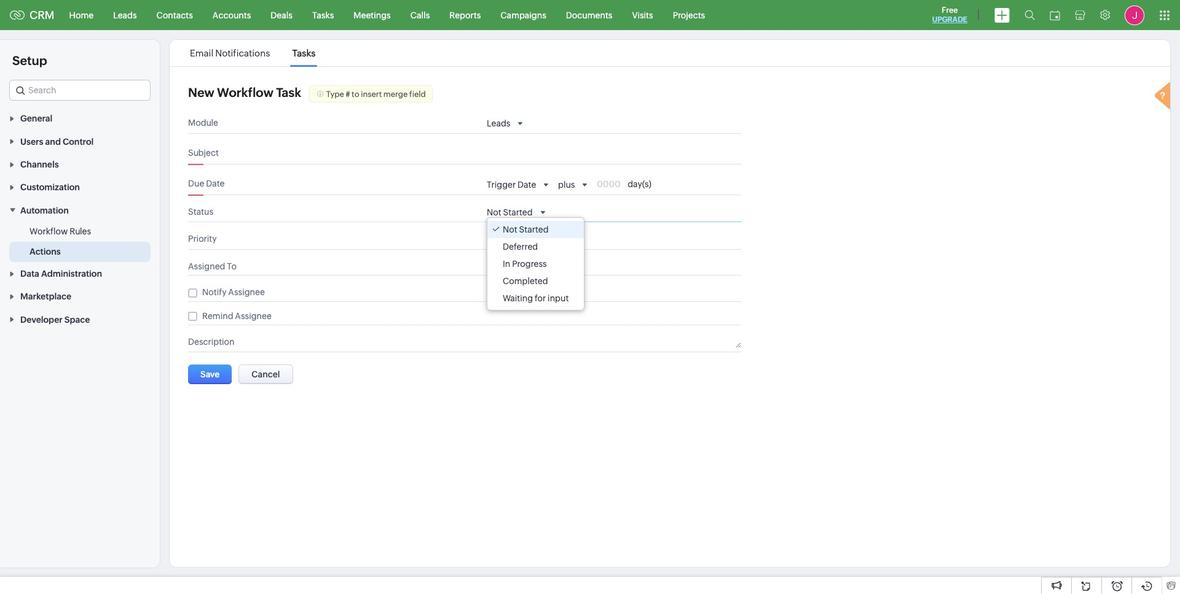 Task type: describe. For each thing, give the bounding box(es) containing it.
priority
[[188, 234, 217, 244]]

started for tree containing not started
[[519, 225, 549, 235]]

subject
[[188, 148, 219, 158]]

peterson
[[514, 262, 551, 271]]

to
[[227, 262, 237, 271]]

in progress
[[503, 259, 547, 269]]

james
[[487, 262, 513, 271]]

workflow rules link
[[30, 225, 91, 238]]

free upgrade
[[932, 6, 967, 24]]

email notifications
[[190, 48, 270, 58]]

create menu element
[[987, 0, 1017, 30]]

profile image
[[1125, 5, 1144, 25]]

1 vertical spatial not started
[[503, 225, 549, 235]]

documents
[[566, 10, 612, 20]]

general button
[[0, 107, 160, 130]]

developer space
[[20, 315, 90, 325]]

field
[[409, 90, 426, 99]]

Not Started field
[[487, 207, 548, 218]]

calls link
[[401, 0, 440, 30]]

0000 text field
[[597, 179, 628, 189]]

visits
[[632, 10, 653, 20]]

trigger
[[487, 180, 516, 190]]

status
[[188, 207, 213, 217]]

visits link
[[622, 0, 663, 30]]

0 vertical spatial workflow
[[217, 85, 273, 100]]

projects
[[673, 10, 705, 20]]

contacts link
[[147, 0, 203, 30]]

new workflow task
[[188, 85, 301, 100]]

search element
[[1017, 0, 1042, 30]]

waiting
[[503, 294, 533, 304]]

users and control
[[20, 137, 94, 147]]

campaigns link
[[491, 0, 556, 30]]

free
[[942, 6, 958, 15]]

meetings link
[[344, 0, 401, 30]]

leads for leads link
[[113, 10, 137, 20]]

remind assignee
[[202, 311, 272, 321]]

merge
[[383, 90, 408, 99]]

actions link
[[30, 246, 61, 258]]

developer
[[20, 315, 63, 325]]

list containing email notifications
[[179, 40, 327, 66]]

automation button
[[0, 199, 160, 222]]

deals
[[271, 10, 293, 20]]

Leads field
[[487, 118, 526, 129]]

date for due date
[[206, 179, 225, 188]]

users
[[20, 137, 43, 147]]

profile element
[[1117, 0, 1152, 30]]

documents link
[[556, 0, 622, 30]]

notifications
[[215, 48, 270, 58]]

tree containing not started
[[487, 218, 584, 310]]

channels button
[[0, 153, 160, 176]]

automation region
[[0, 222, 160, 262]]

not inside field
[[487, 208, 501, 218]]

customization button
[[0, 176, 160, 199]]

customization
[[20, 183, 80, 193]]

james peterson
[[487, 262, 551, 271]]

data administration button
[[0, 262, 160, 285]]

input
[[548, 294, 569, 304]]

crm link
[[10, 9, 54, 22]]

email
[[190, 48, 213, 58]]

developer space button
[[0, 308, 160, 331]]

search image
[[1025, 10, 1035, 20]]

module
[[188, 118, 218, 128]]

and
[[45, 137, 61, 147]]

meetings
[[354, 10, 391, 20]]

marketplace
[[20, 292, 71, 302]]

actions
[[30, 247, 61, 257]]

completed
[[503, 277, 548, 287]]

assignee for notify assignee
[[228, 287, 265, 297]]

workflow rules
[[30, 227, 91, 236]]

space
[[64, 315, 90, 325]]

plus
[[558, 180, 575, 190]]

0 vertical spatial tasks link
[[302, 0, 344, 30]]

create menu image
[[995, 8, 1010, 22]]

setup
[[12, 53, 47, 68]]

reports
[[449, 10, 481, 20]]



Task type: vqa. For each thing, say whether or not it's contained in the screenshot.
The Logo
no



Task type: locate. For each thing, give the bounding box(es) containing it.
description
[[188, 338, 235, 348]]

trigger date
[[487, 180, 536, 190]]

leads link
[[103, 0, 147, 30]]

in
[[503, 259, 510, 269]]

email notifications link
[[188, 48, 272, 58]]

crm
[[30, 9, 54, 22]]

due date
[[188, 179, 225, 188]]

day(s)
[[628, 179, 651, 189]]

None text field
[[487, 150, 716, 160]]

accounts
[[213, 10, 251, 20]]

0 horizontal spatial leads
[[113, 10, 137, 20]]

notify assignee
[[202, 287, 265, 297]]

started inside tree
[[519, 225, 549, 235]]

None field
[[9, 80, 151, 101]]

1 vertical spatial assignee
[[235, 311, 272, 321]]

0 vertical spatial tasks
[[312, 10, 334, 20]]

list
[[179, 40, 327, 66]]

tree
[[487, 218, 584, 310]]

deals link
[[261, 0, 302, 30]]

started up deferred
[[519, 225, 549, 235]]

users and control button
[[0, 130, 160, 153]]

None submit
[[188, 365, 232, 385]]

tasks
[[312, 10, 334, 20], [292, 48, 316, 58]]

None text field
[[487, 338, 741, 349]]

1 vertical spatial workflow
[[30, 227, 68, 236]]

control
[[63, 137, 94, 147]]

leads for leads field
[[487, 119, 510, 129]]

date inside field
[[518, 180, 536, 190]]

1 horizontal spatial workflow
[[217, 85, 273, 100]]

#
[[346, 90, 350, 99]]

home
[[69, 10, 94, 20]]

tasks link
[[302, 0, 344, 30], [290, 48, 317, 58]]

rules
[[70, 227, 91, 236]]

leads inside field
[[487, 119, 510, 129]]

assigned to
[[188, 262, 237, 271]]

plus field
[[558, 180, 590, 191]]

channels
[[20, 160, 59, 170]]

new
[[188, 85, 214, 100]]

deferred
[[503, 242, 538, 252]]

1 horizontal spatial not
[[503, 225, 517, 235]]

0 vertical spatial not started
[[487, 208, 533, 218]]

workflow inside the automation region
[[30, 227, 68, 236]]

assignee for remind assignee
[[235, 311, 272, 321]]

progress
[[512, 259, 547, 269]]

general
[[20, 114, 52, 124]]

insert
[[361, 90, 382, 99]]

campaigns
[[501, 10, 546, 20]]

not down not started field
[[503, 225, 517, 235]]

type # to insert merge field
[[326, 90, 426, 99]]

0 vertical spatial leads
[[113, 10, 137, 20]]

calendar image
[[1050, 10, 1060, 20]]

date right trigger
[[518, 180, 536, 190]]

0 vertical spatial started
[[503, 208, 533, 218]]

0 horizontal spatial not
[[487, 208, 501, 218]]

not started inside field
[[487, 208, 533, 218]]

data administration
[[20, 269, 102, 279]]

to
[[352, 90, 359, 99]]

automation
[[20, 206, 69, 216]]

1 horizontal spatial date
[[518, 180, 536, 190]]

started
[[503, 208, 533, 218], [519, 225, 549, 235]]

notify
[[202, 287, 227, 297]]

contacts
[[156, 10, 193, 20]]

date right the due
[[206, 179, 225, 188]]

assigned
[[188, 262, 225, 271]]

tasks inside list
[[292, 48, 316, 58]]

projects link
[[663, 0, 715, 30]]

0 horizontal spatial date
[[206, 179, 225, 188]]

0 horizontal spatial workflow
[[30, 227, 68, 236]]

tasks right deals link
[[312, 10, 334, 20]]

not down trigger
[[487, 208, 501, 218]]

reports link
[[440, 0, 491, 30]]

administration
[[41, 269, 102, 279]]

started for not started field
[[503, 208, 533, 218]]

marketplace button
[[0, 285, 160, 308]]

1 vertical spatial started
[[519, 225, 549, 235]]

assignee up 'remind assignee'
[[228, 287, 265, 297]]

tasks up the task
[[292, 48, 316, 58]]

for
[[535, 294, 546, 304]]

accounts link
[[203, 0, 261, 30]]

data
[[20, 269, 39, 279]]

workflow up actions link
[[30, 227, 68, 236]]

date for trigger date
[[518, 180, 536, 190]]

1 vertical spatial not
[[503, 225, 517, 235]]

assignee down notify assignee
[[235, 311, 272, 321]]

leads
[[113, 10, 137, 20], [487, 119, 510, 129]]

Trigger Date field
[[487, 180, 552, 191]]

assignee
[[228, 287, 265, 297], [235, 311, 272, 321]]

1 horizontal spatial leads
[[487, 119, 510, 129]]

1 vertical spatial tasks link
[[290, 48, 317, 58]]

task
[[276, 85, 301, 100]]

tasks link right deals
[[302, 0, 344, 30]]

calls
[[410, 10, 430, 20]]

upgrade
[[932, 15, 967, 24]]

workflow down notifications at the left of page
[[217, 85, 273, 100]]

tasks link up the task
[[290, 48, 317, 58]]

0 vertical spatial assignee
[[228, 287, 265, 297]]

not
[[487, 208, 501, 218], [503, 225, 517, 235]]

1 vertical spatial leads
[[487, 119, 510, 129]]

None button
[[239, 365, 293, 385]]

1 vertical spatial tasks
[[292, 48, 316, 58]]

started inside not started field
[[503, 208, 533, 218]]

started down trigger date field on the top left of page
[[503, 208, 533, 218]]

not started
[[487, 208, 533, 218], [503, 225, 549, 235]]

due
[[188, 179, 204, 188]]

remind
[[202, 311, 233, 321]]

not started up deferred
[[503, 225, 549, 235]]

not started down trigger date
[[487, 208, 533, 218]]

home link
[[59, 0, 103, 30]]

workflow
[[217, 85, 273, 100], [30, 227, 68, 236]]

type
[[326, 90, 344, 99]]

waiting for input
[[503, 294, 569, 304]]

Search text field
[[10, 81, 150, 100]]

0 vertical spatial not
[[487, 208, 501, 218]]



